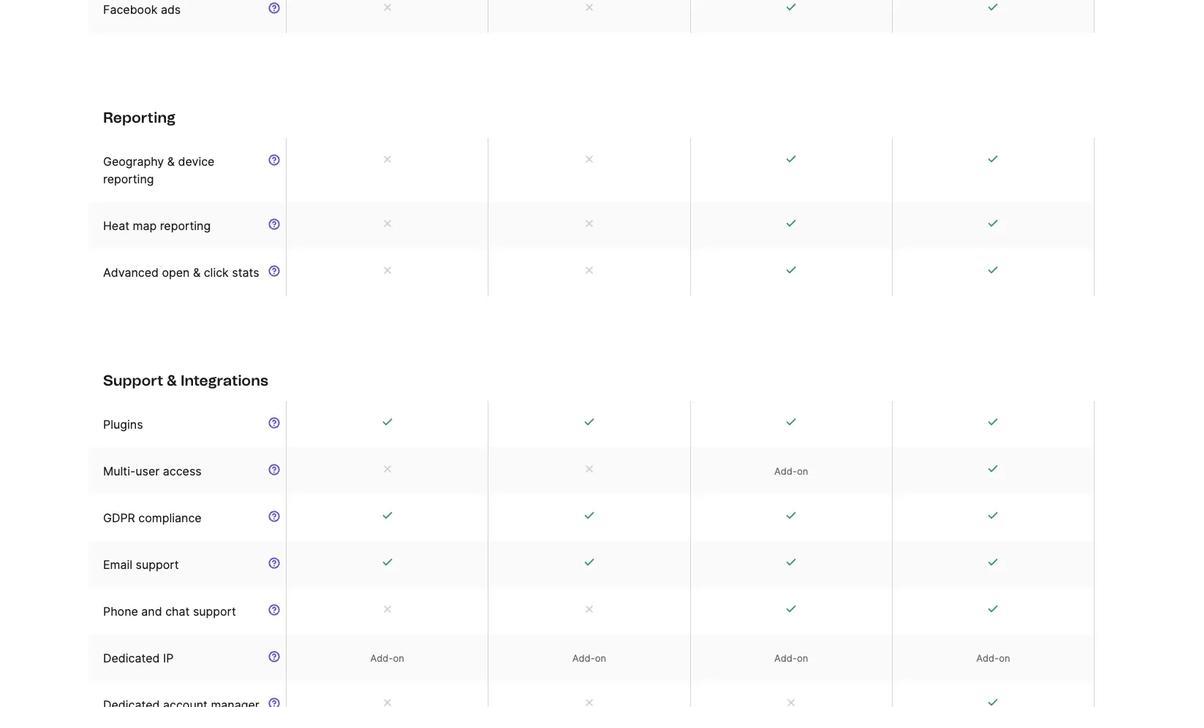 Task type: vqa. For each thing, say whether or not it's contained in the screenshot.
GDPR
yes



Task type: describe. For each thing, give the bounding box(es) containing it.
advanced
[[103, 265, 159, 280]]

email support
[[103, 558, 179, 573]]

click
[[204, 265, 229, 280]]

heat
[[103, 219, 129, 233]]

ads
[[161, 2, 181, 17]]

compliance
[[138, 511, 202, 526]]

1 vertical spatial support
[[193, 605, 236, 619]]

reporting
[[103, 109, 176, 126]]

stats
[[232, 265, 259, 280]]

integrations
[[181, 372, 268, 390]]

open
[[162, 265, 190, 280]]

email
[[103, 558, 132, 573]]

chat
[[165, 605, 190, 619]]

plugins
[[103, 418, 143, 432]]

& for integrations
[[167, 372, 177, 390]]

access
[[163, 464, 202, 479]]

1 vertical spatial reporting
[[160, 219, 211, 233]]

user
[[135, 464, 160, 479]]

multi-
[[103, 464, 135, 479]]

device
[[178, 154, 215, 169]]

geography
[[103, 154, 164, 169]]

1 vertical spatial &
[[193, 265, 200, 280]]



Task type: locate. For each thing, give the bounding box(es) containing it.
reporting right map
[[160, 219, 211, 233]]

& left click
[[193, 265, 200, 280]]

dedicated
[[103, 651, 160, 666]]

0 vertical spatial &
[[167, 154, 175, 169]]

& left device
[[167, 154, 175, 169]]

support right the email
[[136, 558, 179, 573]]

& right the support
[[167, 372, 177, 390]]

reporting
[[103, 172, 154, 186], [160, 219, 211, 233]]

& for device
[[167, 154, 175, 169]]

support
[[103, 372, 163, 390]]

gdpr compliance
[[103, 511, 202, 526]]

phone
[[103, 605, 138, 619]]

multi-user access
[[103, 464, 202, 479]]

2 vertical spatial &
[[167, 372, 177, 390]]

add-
[[774, 466, 797, 477], [370, 653, 393, 665], [572, 653, 595, 665], [774, 653, 797, 665], [976, 653, 999, 665]]

support right chat
[[193, 605, 236, 619]]

geography & device reporting
[[103, 154, 215, 186]]

heat map reporting
[[103, 219, 211, 233]]

support & integrations
[[103, 372, 268, 390]]

reporting inside geography & device reporting
[[103, 172, 154, 186]]

facebook
[[103, 2, 157, 17]]

on
[[797, 466, 808, 477], [393, 653, 404, 665], [595, 653, 606, 665], [797, 653, 808, 665], [999, 653, 1010, 665]]

advanced open & click stats
[[103, 265, 259, 280]]

dedicated ip
[[103, 651, 174, 666]]

ip
[[163, 651, 174, 666]]

gdpr
[[103, 511, 135, 526]]

1 horizontal spatial reporting
[[160, 219, 211, 233]]

and
[[141, 605, 162, 619]]

phone and chat support
[[103, 605, 236, 619]]

0 vertical spatial reporting
[[103, 172, 154, 186]]

& inside geography & device reporting
[[167, 154, 175, 169]]

reporting down geography
[[103, 172, 154, 186]]

1 horizontal spatial support
[[193, 605, 236, 619]]

&
[[167, 154, 175, 169], [193, 265, 200, 280], [167, 372, 177, 390]]

facebook ads
[[103, 2, 181, 17]]

0 horizontal spatial support
[[136, 558, 179, 573]]

0 vertical spatial support
[[136, 558, 179, 573]]

add-on
[[774, 466, 808, 477], [370, 653, 404, 665], [572, 653, 606, 665], [774, 653, 808, 665], [976, 653, 1010, 665]]

0 horizontal spatial reporting
[[103, 172, 154, 186]]

support
[[136, 558, 179, 573], [193, 605, 236, 619]]

map
[[133, 219, 157, 233]]



